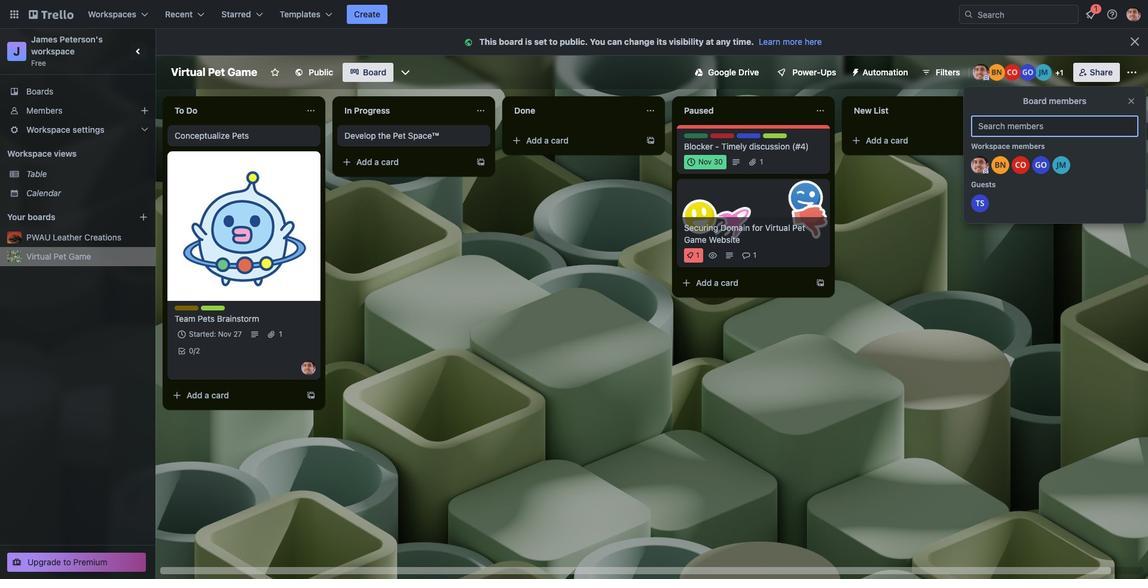 Task type: describe. For each thing, give the bounding box(es) containing it.
can
[[608, 36, 623, 47]]

started: nov 27
[[189, 330, 242, 339]]

a for to do
[[205, 390, 209, 400]]

new
[[854, 105, 872, 115]]

add a card button for in progress
[[337, 153, 471, 172]]

automation
[[863, 67, 909, 77]]

workspace views
[[7, 148, 77, 159]]

pet right the at the left of the page
[[393, 130, 406, 141]]

do
[[186, 105, 198, 115]]

share button
[[1074, 63, 1121, 82]]

calendar link
[[26, 187, 148, 199]]

team pets brainstorm link
[[175, 313, 314, 325]]

0
[[189, 346, 194, 355]]

boards
[[28, 212, 55, 222]]

j link
[[7, 42, 26, 61]]

upgrade to premium link
[[7, 553, 146, 572]]

jeremy miller (jeremymiller198) image for gary orlando (garyorlando) icon
[[1053, 156, 1071, 174]]

guests element
[[972, 180, 1139, 216]]

members link
[[0, 101, 156, 120]]

a for paused
[[714, 278, 719, 288]]

this member is an admin of this board. image for ben nelson (bennelson96) icon
[[984, 75, 989, 81]]

boards
[[26, 86, 53, 96]]

add a card for in progress
[[357, 157, 399, 167]]

27
[[234, 330, 242, 339]]

develop the pet space™️ link
[[345, 130, 483, 142]]

conceptualize
[[175, 130, 230, 141]]

0 horizontal spatial game
[[69, 251, 91, 261]]

create from template… image for to do
[[306, 391, 316, 400]]

ben nelson (bennelson96) image
[[992, 156, 1010, 174]]

your
[[7, 212, 25, 222]]

add a card button for to do
[[168, 386, 302, 405]]

add another list button
[[1012, 96, 1149, 123]]

board for board
[[363, 67, 387, 77]]

to
[[175, 105, 184, 115]]

google drive button
[[688, 63, 767, 82]]

task
[[222, 306, 237, 315]]

pet inside 'securing domain for virtual pet game website'
[[793, 223, 806, 233]]

a for in progress
[[375, 157, 379, 167]]

filters
[[936, 67, 961, 77]]

nov inside option
[[699, 157, 712, 166]]

show menu image
[[1127, 66, 1139, 78]]

conceptualize pets
[[175, 130, 249, 141]]

this board is set to public. you can change its visibility at any time. learn more here
[[480, 36, 822, 47]]

workspace for workspace views
[[7, 148, 52, 159]]

workspace for workspace members
[[972, 142, 1011, 151]]

add for new list
[[866, 135, 882, 145]]

fyi
[[737, 133, 748, 142]]

team for team task
[[201, 306, 220, 315]]

set
[[534, 36, 547, 47]]

pwau leather creations link
[[26, 232, 148, 244]]

team for team pets brainstorm
[[175, 314, 196, 324]]

develop
[[345, 130, 376, 141]]

domain
[[721, 223, 750, 233]]

workspace members
[[972, 142, 1046, 151]]

more
[[783, 36, 803, 47]]

add another list
[[1034, 104, 1097, 114]]

workspace members element
[[972, 142, 1139, 178]]

views
[[54, 148, 77, 159]]

1 down team pets brainstorm link
[[279, 330, 282, 339]]

table link
[[26, 168, 148, 180]]

securing domain for virtual pet game website link
[[684, 222, 823, 246]]

In Progress text field
[[337, 101, 469, 120]]

add a card for done
[[527, 135, 569, 145]]

board link
[[343, 63, 394, 82]]

power-ups
[[793, 67, 837, 77]]

Search members text field
[[972, 115, 1139, 137]]

power-ups button
[[769, 63, 844, 82]]

create from template… image for done
[[646, 136, 656, 145]]

leather
[[53, 232, 82, 242]]

To Do text field
[[168, 101, 299, 120]]

pet inside text field
[[208, 66, 225, 78]]

Search field
[[974, 5, 1079, 23]]

your boards
[[7, 212, 55, 222]]

its
[[657, 36, 667, 47]]

your boards with 2 items element
[[7, 210, 121, 224]]

james peterson (jamespeterson93) image for this member is an admin of this board. image related to ben nelson (bennelson96) icon
[[973, 64, 990, 81]]

card for to do
[[212, 390, 229, 400]]

timely
[[722, 141, 747, 151]]

add a card for paused
[[696, 278, 739, 288]]

2 vertical spatial virtual
[[26, 251, 51, 261]]

add for in progress
[[357, 157, 372, 167]]

another
[[1052, 104, 1083, 114]]

in
[[345, 105, 352, 115]]

done
[[515, 105, 536, 115]]

star or unstar board image
[[271, 68, 280, 77]]

automation button
[[846, 63, 916, 82]]

virtual pet game link
[[26, 251, 148, 263]]

the
[[378, 130, 391, 141]]

1 vertical spatial to
[[63, 557, 71, 567]]

free
[[31, 59, 46, 68]]

to do
[[175, 105, 198, 115]]

learn more here link
[[754, 36, 822, 47]]

share
[[1091, 67, 1113, 77]]

workspace settings
[[26, 124, 105, 135]]

starred button
[[214, 5, 270, 24]]

0 / 2
[[189, 346, 200, 355]]

time.
[[733, 36, 754, 47]]

you
[[590, 36, 606, 47]]

gary orlando (garyorlando) image
[[1033, 156, 1051, 174]]

jeremy miller (jeremymiller198) image for gary orlando (garyorlando) image
[[1036, 64, 1052, 81]]

add a card button for paused
[[677, 273, 811, 293]]

create button
[[347, 5, 388, 24]]

blocker - timely discussion (#4) link
[[684, 141, 823, 153]]

templates button
[[273, 5, 340, 24]]

christina overa (christinaovera) image
[[1012, 156, 1030, 174]]

here
[[805, 36, 822, 47]]

card for paused
[[721, 278, 739, 288]]

public.
[[560, 36, 588, 47]]

pwau
[[26, 232, 51, 242]]



Task type: locate. For each thing, give the bounding box(es) containing it.
color: green, title: "goal" element
[[684, 133, 708, 142]]

for
[[753, 223, 763, 233]]

2 horizontal spatial create from template… image
[[986, 136, 996, 145]]

to right upgrade
[[63, 557, 71, 567]]

virtual right for at the top
[[766, 223, 791, 233]]

1 down securing
[[696, 251, 700, 260]]

1 vertical spatial create from template… image
[[476, 157, 486, 167]]

0 horizontal spatial to
[[63, 557, 71, 567]]

0 horizontal spatial sm image
[[463, 36, 480, 48]]

1 vertical spatial virtual
[[766, 223, 791, 233]]

add a card down list
[[866, 135, 909, 145]]

add down new list at the top right of the page
[[866, 135, 882, 145]]

0 vertical spatial sm image
[[463, 36, 480, 48]]

1
[[1061, 68, 1064, 77], [760, 157, 764, 166], [696, 251, 700, 260], [754, 251, 757, 260], [279, 330, 282, 339]]

0 vertical spatial game
[[228, 66, 257, 78]]

0 horizontal spatial members
[[1013, 142, 1046, 151]]

this member is an admin of this board. image for ben nelson (bennelson96) image
[[984, 169, 989, 174]]

back to home image
[[29, 5, 74, 24]]

google drive
[[708, 67, 759, 77]]

add a card button for new list
[[847, 131, 981, 150]]

workspace for workspace settings
[[26, 124, 70, 135]]

1 vertical spatial nov
[[218, 330, 232, 339]]

1 horizontal spatial create from template… image
[[816, 278, 826, 288]]

james peterson (jamespeterson93) image for this member is an admin of this board. image in workspace members element
[[972, 156, 990, 174]]

1 horizontal spatial pets
[[232, 130, 249, 141]]

workspace navigation collapse icon image
[[130, 43, 147, 60]]

securing
[[684, 223, 719, 233]]

add for done
[[527, 135, 542, 145]]

list
[[874, 105, 889, 115]]

board for board members
[[1024, 96, 1047, 106]]

2 horizontal spatial virtual
[[766, 223, 791, 233]]

create from template… image
[[646, 136, 656, 145], [306, 391, 316, 400]]

to right set
[[549, 36, 558, 47]]

virtual pet game down leather
[[26, 251, 91, 261]]

this member is an admin of this board. image up guests
[[984, 169, 989, 174]]

virtual
[[171, 66, 206, 78], [766, 223, 791, 233], [26, 251, 51, 261]]

upgrade
[[28, 557, 61, 567]]

pets for conceptualize
[[232, 130, 249, 141]]

0 horizontal spatial nov
[[218, 330, 232, 339]]

virtual pet game up to do text box
[[171, 66, 257, 78]]

0 horizontal spatial create from template… image
[[476, 157, 486, 167]]

members for board members
[[1050, 96, 1087, 106]]

blocker up nov 30 option
[[684, 141, 713, 151]]

power-
[[793, 67, 821, 77]]

starred
[[222, 9, 251, 19]]

is
[[525, 36, 532, 47]]

customize views image
[[400, 66, 412, 78]]

guests
[[972, 180, 996, 189]]

at
[[706, 36, 714, 47]]

add a card down the at the left of the page
[[357, 157, 399, 167]]

2
[[196, 346, 200, 355]]

add for paused
[[696, 278, 712, 288]]

team pets brainstorm
[[175, 314, 259, 324]]

templates
[[280, 9, 321, 19]]

filters button
[[918, 63, 964, 82]]

visibility
[[669, 36, 704, 47]]

create
[[354, 9, 381, 19]]

0 vertical spatial create from template… image
[[986, 136, 996, 145]]

a for new list
[[884, 135, 889, 145]]

a for done
[[545, 135, 549, 145]]

j
[[13, 44, 20, 58]]

james peterson (jamespeterson93) image
[[973, 64, 990, 81], [972, 156, 990, 174], [302, 361, 316, 375]]

james
[[31, 34, 57, 44]]

website
[[709, 235, 741, 245]]

0 horizontal spatial create from template… image
[[306, 391, 316, 400]]

2 this member is an admin of this board. image from the top
[[984, 169, 989, 174]]

christina overa (christinaovera) image
[[1004, 64, 1021, 81]]

1 vertical spatial create from template… image
[[306, 391, 316, 400]]

add a card for to do
[[187, 390, 229, 400]]

1 vertical spatial pets
[[198, 314, 215, 324]]

team left 'task'
[[201, 306, 220, 315]]

board
[[499, 36, 523, 47]]

0 vertical spatial pets
[[232, 130, 249, 141]]

discussion
[[750, 141, 790, 151]]

learn
[[759, 36, 781, 47]]

securing domain for virtual pet game website
[[684, 223, 806, 245]]

add for to do
[[187, 390, 203, 400]]

create from template… image for progress
[[476, 157, 486, 167]]

Done text field
[[507, 101, 639, 120]]

open information menu image
[[1107, 8, 1119, 20]]

30
[[714, 157, 723, 166]]

close popover image
[[1127, 96, 1137, 106]]

1 this member is an admin of this board. image from the top
[[984, 75, 989, 81]]

0 vertical spatial virtual
[[171, 66, 206, 78]]

add a card button down website
[[677, 273, 811, 293]]

blocker
[[711, 133, 737, 142], [684, 141, 713, 151]]

search image
[[964, 10, 974, 19]]

add a card button
[[507, 131, 641, 150], [847, 131, 981, 150], [337, 153, 471, 172], [677, 273, 811, 293], [168, 386, 302, 405]]

1 horizontal spatial virtual
[[171, 66, 206, 78]]

blocker for blocker fyi
[[711, 133, 737, 142]]

Nov 30 checkbox
[[684, 155, 727, 169]]

peterson's
[[60, 34, 103, 44]]

jeremy miller (jeremymiller198) image
[[1036, 64, 1052, 81], [1053, 156, 1071, 174]]

add board image
[[139, 212, 148, 222]]

board down gary orlando (garyorlando) image
[[1024, 96, 1047, 106]]

pets down to do text box
[[232, 130, 249, 141]]

premium
[[73, 557, 107, 567]]

1 vertical spatial sm image
[[846, 63, 863, 80]]

develop the pet space™️
[[345, 130, 439, 141]]

sm image right ups
[[846, 63, 863, 80]]

team
[[201, 306, 220, 315], [175, 314, 196, 324]]

google
[[708, 67, 737, 77]]

primary element
[[0, 0, 1149, 29]]

pet down leather
[[54, 251, 66, 261]]

color: yellow, title: none image
[[175, 306, 199, 311]]

2 vertical spatial james peterson (jamespeterson93) image
[[302, 361, 316, 375]]

1 down blocker - timely discussion (#4) link
[[760, 157, 764, 166]]

james peterson's workspace link
[[31, 34, 105, 56]]

brainstorm
[[217, 314, 259, 324]]

0 vertical spatial this member is an admin of this board. image
[[984, 75, 989, 81]]

game inside text field
[[228, 66, 257, 78]]

0 horizontal spatial virtual pet game
[[26, 251, 91, 261]]

1 horizontal spatial nov
[[699, 157, 712, 166]]

color: red, title: "blocker" element
[[711, 133, 737, 142]]

virtual up to do
[[171, 66, 206, 78]]

sm image for automation
[[846, 63, 863, 80]]

add down 0 / 2
[[187, 390, 203, 400]]

1 up board members
[[1061, 68, 1064, 77]]

color: bold lime, title: none image
[[763, 133, 787, 138]]

2 vertical spatial create from template… image
[[816, 278, 826, 288]]

0 vertical spatial to
[[549, 36, 558, 47]]

pet
[[208, 66, 225, 78], [393, 130, 406, 141], [793, 223, 806, 233], [54, 251, 66, 261]]

this member is an admin of this board. image left christina overa (christinaovera) image
[[984, 75, 989, 81]]

jeremy miller (jeremymiller198) image left +
[[1036, 64, 1052, 81]]

add a card button down 2
[[168, 386, 302, 405]]

2 horizontal spatial game
[[684, 235, 707, 245]]

this member is an admin of this board. image inside workspace members element
[[984, 169, 989, 174]]

change
[[625, 36, 655, 47]]

add a card down 'done'
[[527, 135, 569, 145]]

add down develop
[[357, 157, 372, 167]]

game inside 'securing domain for virtual pet game website'
[[684, 235, 707, 245]]

workspaces
[[88, 9, 136, 19]]

google drive icon image
[[695, 68, 704, 77]]

game down securing
[[684, 235, 707, 245]]

add
[[1034, 104, 1050, 114], [527, 135, 542, 145], [866, 135, 882, 145], [357, 157, 372, 167], [696, 278, 712, 288], [187, 390, 203, 400]]

add down website
[[696, 278, 712, 288]]

pets inside team pets brainstorm link
[[198, 314, 215, 324]]

0 horizontal spatial jeremy miller (jeremymiller198) image
[[1036, 64, 1052, 81]]

sm image
[[463, 36, 480, 48], [846, 63, 863, 80]]

game left star or unstar board icon
[[228, 66, 257, 78]]

1 vertical spatial members
[[1013, 142, 1046, 151]]

color: bold lime, title: "team task" element
[[201, 306, 237, 315]]

0 vertical spatial nov
[[699, 157, 712, 166]]

0 horizontal spatial board
[[363, 67, 387, 77]]

1 horizontal spatial jeremy miller (jeremymiller198) image
[[1053, 156, 1071, 174]]

workspace
[[26, 124, 70, 135], [972, 142, 1011, 151], [7, 148, 52, 159]]

add a card down website
[[696, 278, 739, 288]]

+
[[1056, 68, 1061, 77]]

create from template… image
[[986, 136, 996, 145], [476, 157, 486, 167], [816, 278, 826, 288]]

virtual pet game inside text field
[[171, 66, 257, 78]]

workspace
[[31, 46, 75, 56]]

1 horizontal spatial to
[[549, 36, 558, 47]]

james peterson (jamespeterson93) image
[[1127, 7, 1142, 22]]

workspace down members
[[26, 124, 70, 135]]

0 horizontal spatial virtual
[[26, 251, 51, 261]]

blocker fyi
[[711, 133, 748, 142]]

recent button
[[158, 5, 212, 24]]

workspace up ben nelson (bennelson96) image
[[972, 142, 1011, 151]]

goal
[[684, 133, 700, 142]]

virtual inside 'securing domain for virtual pet game website'
[[766, 223, 791, 233]]

this member is an admin of this board. image
[[984, 75, 989, 81], [984, 169, 989, 174]]

nov left 27
[[218, 330, 232, 339]]

1 vertical spatial james peterson (jamespeterson93) image
[[972, 156, 990, 174]]

0 vertical spatial virtual pet game
[[171, 66, 257, 78]]

pets for team
[[198, 314, 215, 324]]

1 horizontal spatial team
[[201, 306, 220, 315]]

board inside board link
[[363, 67, 387, 77]]

space™️
[[408, 130, 439, 141]]

1 horizontal spatial create from template… image
[[646, 136, 656, 145]]

sm image for this board is set to public. you can change its visibility at any time.
[[463, 36, 480, 48]]

0 vertical spatial members
[[1050, 96, 1087, 106]]

creations
[[84, 232, 121, 242]]

0 horizontal spatial team
[[175, 314, 196, 324]]

settings
[[73, 124, 105, 135]]

team task
[[201, 306, 237, 315]]

virtual down pwau
[[26, 251, 51, 261]]

card for in progress
[[381, 157, 399, 167]]

virtual inside text field
[[171, 66, 206, 78]]

ups
[[821, 67, 837, 77]]

progress
[[354, 105, 390, 115]]

calendar
[[26, 188, 61, 198]]

workspace settings button
[[0, 120, 156, 139]]

pet up to do text box
[[208, 66, 225, 78]]

members
[[1050, 96, 1087, 106], [1013, 142, 1046, 151]]

1 down securing domain for virtual pet game website link at top
[[754, 251, 757, 260]]

workspaces button
[[81, 5, 156, 24]]

1 vertical spatial this member is an admin of this board. image
[[984, 169, 989, 174]]

any
[[716, 36, 731, 47]]

board members
[[1024, 96, 1087, 106]]

New List text field
[[847, 101, 979, 120]]

laugh image
[[785, 177, 827, 219]]

1 horizontal spatial board
[[1024, 96, 1047, 106]]

team down color: yellow, title: none icon
[[175, 314, 196, 324]]

jeremy miller (jeremymiller198) image right gary orlando (garyorlando) icon
[[1053, 156, 1071, 174]]

color: blue, title: "fyi" element
[[737, 133, 761, 142]]

(#4)
[[793, 141, 809, 151]]

members for workspace members
[[1013, 142, 1046, 151]]

add a card for new list
[[866, 135, 909, 145]]

Board name text field
[[165, 63, 263, 82]]

1 vertical spatial game
[[684, 235, 707, 245]]

add a card button down done text box
[[507, 131, 641, 150]]

list
[[1085, 104, 1097, 114]]

game down 'pwau leather creations'
[[69, 251, 91, 261]]

0 vertical spatial james peterson (jamespeterson93) image
[[973, 64, 990, 81]]

new list
[[854, 105, 889, 115]]

nov left 30
[[699, 157, 712, 166]]

boards link
[[0, 82, 156, 101]]

Paused text field
[[677, 101, 809, 120]]

add a card button for done
[[507, 131, 641, 150]]

create from template… image for list
[[986, 136, 996, 145]]

members
[[26, 105, 63, 115]]

1 vertical spatial board
[[1024, 96, 1047, 106]]

pets up started:
[[198, 314, 215, 324]]

1 vertical spatial virtual pet game
[[26, 251, 91, 261]]

pwau leather creations
[[26, 232, 121, 242]]

add inside button
[[1034, 104, 1050, 114]]

workspace inside popup button
[[26, 124, 70, 135]]

add up search members text field
[[1034, 104, 1050, 114]]

recent
[[165, 9, 193, 19]]

tara schultz (taraschultz7) image
[[972, 194, 990, 212]]

board left customize views "icon"
[[363, 67, 387, 77]]

-
[[716, 141, 720, 151]]

workspace up table
[[7, 148, 52, 159]]

0 vertical spatial jeremy miller (jeremymiller198) image
[[1036, 64, 1052, 81]]

gary orlando (garyorlando) image
[[1020, 64, 1037, 81]]

0 vertical spatial board
[[363, 67, 387, 77]]

nov
[[699, 157, 712, 166], [218, 330, 232, 339]]

this
[[480, 36, 497, 47]]

add a card button down new list text field
[[847, 131, 981, 150]]

1 horizontal spatial members
[[1050, 96, 1087, 106]]

public button
[[287, 63, 341, 82]]

0 horizontal spatial pets
[[198, 314, 215, 324]]

ben nelson (bennelson96) image
[[989, 64, 1006, 81]]

pets inside conceptualize pets link
[[232, 130, 249, 141]]

/
[[194, 346, 196, 355]]

2 vertical spatial game
[[69, 251, 91, 261]]

blocker for blocker - timely discussion (#4)
[[684, 141, 713, 151]]

card for done
[[551, 135, 569, 145]]

sm image inside automation button
[[846, 63, 863, 80]]

1 notification image
[[1084, 7, 1099, 22]]

blocker - timely discussion (#4)
[[684, 141, 809, 151]]

pet down laugh image
[[793, 223, 806, 233]]

sm image left "board"
[[463, 36, 480, 48]]

0 vertical spatial create from template… image
[[646, 136, 656, 145]]

add down 'done'
[[527, 135, 542, 145]]

1 vertical spatial jeremy miller (jeremymiller198) image
[[1053, 156, 1071, 174]]

james peterson's workspace free
[[31, 34, 105, 68]]

switch to… image
[[8, 8, 20, 20]]

1 horizontal spatial virtual pet game
[[171, 66, 257, 78]]

1 horizontal spatial game
[[228, 66, 257, 78]]

blocker left fyi
[[711, 133, 737, 142]]

add a card down 2
[[187, 390, 229, 400]]

1 horizontal spatial sm image
[[846, 63, 863, 80]]

add a card button down develop the pet space™️ link
[[337, 153, 471, 172]]

card for new list
[[891, 135, 909, 145]]



Task type: vqa. For each thing, say whether or not it's contained in the screenshot.
top Aladin
no



